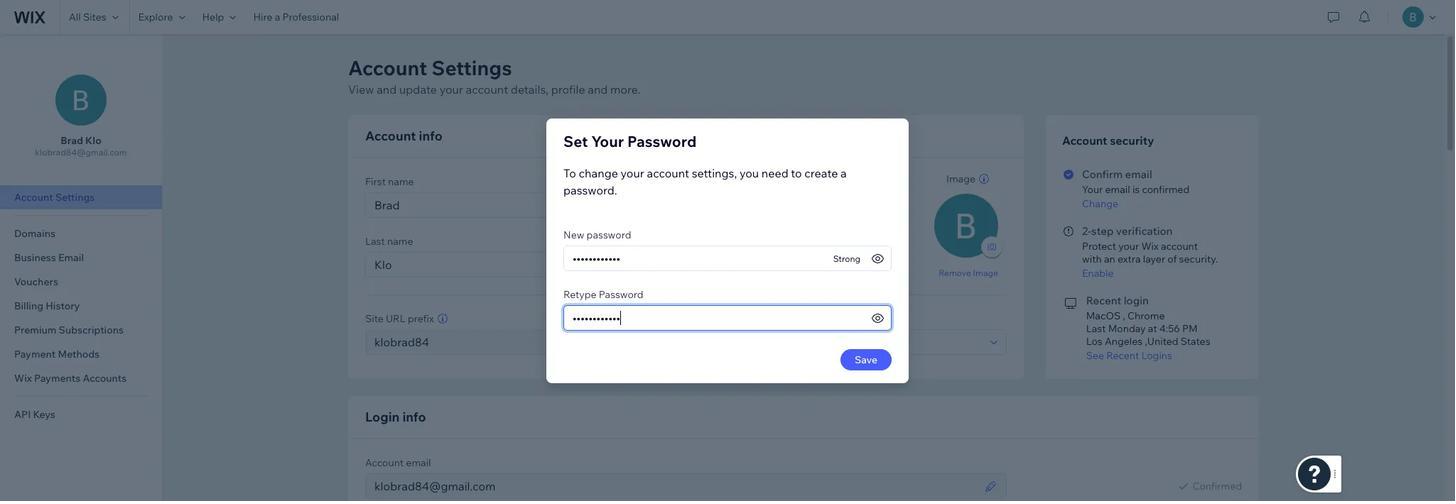 Task type: vqa. For each thing, say whether or not it's contained in the screenshot.
create
yes



Task type: locate. For each thing, give the bounding box(es) containing it.
0 vertical spatial settings
[[432, 55, 512, 80]]

to
[[564, 166, 576, 180]]

account up enable 'button'
[[1161, 240, 1198, 253]]

your inside to change your account settings, you need to create a password.
[[621, 166, 645, 180]]

1 vertical spatial your
[[621, 166, 645, 180]]

a inside 'link'
[[275, 11, 280, 23]]

your up change
[[1083, 183, 1103, 196]]

password down the 'enter your last name.' text field
[[599, 288, 644, 301]]

wix down payment
[[14, 372, 32, 385]]

subscriptions
[[59, 324, 124, 337]]

accounts
[[83, 372, 127, 385]]

1 horizontal spatial and
[[588, 82, 608, 97]]

extra
[[1118, 253, 1141, 266]]

0 vertical spatial email
[[1126, 168, 1153, 181]]

1 horizontal spatial settings
[[432, 55, 512, 80]]

recent up macos
[[1087, 294, 1122, 308]]

payment
[[14, 348, 56, 361]]

Choose an account name text field
[[370, 331, 645, 355]]

1 vertical spatial settings
[[55, 191, 95, 204]]

1 horizontal spatial your
[[1083, 183, 1103, 196]]

email for account
[[406, 457, 431, 470]]

account up view
[[348, 55, 427, 80]]

account settings
[[14, 191, 95, 204]]

account left details,
[[466, 82, 508, 97]]

recent down the angeles
[[1107, 350, 1140, 362]]

2 horizontal spatial your
[[1119, 240, 1140, 253]]

billing
[[14, 300, 43, 313]]

,united
[[1145, 335, 1179, 348]]

account down the login
[[365, 457, 404, 470]]

account up confirm at right top
[[1063, 134, 1108, 148]]

account for account info
[[365, 128, 416, 144]]

info for account info
[[419, 128, 443, 144]]

account left settings,
[[647, 166, 690, 180]]

email up is
[[1126, 168, 1153, 181]]

recent login macos , chrome last monday at 4:56 pm los angeles ,united states see recent logins
[[1087, 294, 1211, 362]]

0 vertical spatial a
[[275, 11, 280, 23]]

0 horizontal spatial settings
[[55, 191, 95, 204]]

1 vertical spatial account
[[647, 166, 690, 180]]

1 vertical spatial name
[[387, 235, 413, 248]]

macos
[[1087, 310, 1121, 323]]

klobrad84@gmail.com
[[35, 147, 127, 158]]

change button
[[1083, 198, 1240, 210]]

0 horizontal spatial your
[[440, 82, 463, 97]]

settings up update
[[432, 55, 512, 80]]

more.
[[611, 82, 641, 97]]

0 vertical spatial wix
[[1142, 240, 1159, 253]]

account security
[[1063, 134, 1155, 148]]

1 vertical spatial last
[[1087, 323, 1106, 335]]

your down verification on the top right of the page
[[1119, 240, 1140, 253]]

a
[[275, 11, 280, 23], [841, 166, 847, 180]]

Email address text field
[[370, 475, 981, 499]]

wix
[[1142, 240, 1159, 253], [14, 372, 32, 385]]

brad
[[61, 134, 83, 147]]

0 horizontal spatial and
[[377, 82, 397, 97]]

your right set
[[591, 132, 624, 150]]

strong
[[834, 253, 861, 264]]

enable button
[[1083, 267, 1240, 280]]

0 vertical spatial name
[[388, 176, 414, 188]]

email for confirm
[[1126, 168, 1153, 181]]

new password
[[564, 229, 631, 241]]

2 horizontal spatial account
[[1161, 240, 1198, 253]]

a right create
[[841, 166, 847, 180]]

account up domains
[[14, 191, 53, 204]]

2 vertical spatial account
[[1161, 240, 1198, 253]]

1 vertical spatial email
[[1106, 183, 1131, 196]]

confirmed
[[1193, 480, 1242, 493]]

email down login info
[[406, 457, 431, 470]]

Retype your password here password field
[[569, 306, 870, 330]]

chrome
[[1128, 310, 1165, 323]]

your down "set your password"
[[621, 166, 645, 180]]

payment methods link
[[0, 343, 162, 367]]

states
[[1181, 335, 1211, 348]]

email
[[1126, 168, 1153, 181], [1106, 183, 1131, 196], [406, 457, 431, 470]]

explore
[[138, 11, 173, 23]]

domains link
[[0, 222, 162, 246]]

step
[[1092, 225, 1114, 238]]

save
[[855, 354, 878, 366]]

info
[[419, 128, 443, 144], [403, 409, 426, 426]]

name down the "first name"
[[387, 235, 413, 248]]

password
[[628, 132, 697, 150], [599, 288, 644, 301]]

name for first name
[[388, 176, 414, 188]]

0 horizontal spatial last
[[365, 235, 385, 248]]

premium subscriptions link
[[0, 318, 162, 343]]

1 horizontal spatial last
[[1087, 323, 1106, 335]]

prefix
[[408, 313, 434, 326]]

account for account email
[[365, 457, 404, 470]]

settings for account settings
[[55, 191, 95, 204]]

0 horizontal spatial your
[[591, 132, 624, 150]]

None field
[[697, 331, 987, 355]]

2 vertical spatial email
[[406, 457, 431, 470]]

account up the "first name"
[[365, 128, 416, 144]]

password up to change your account settings, you need to create a password. on the top of the page
[[628, 132, 697, 150]]

account inside account settings view and update your account details, profile and more.
[[348, 55, 427, 80]]

0 vertical spatial recent
[[1087, 294, 1122, 308]]

Enter your first name. text field
[[370, 193, 896, 217]]

confirmed
[[1142, 183, 1190, 196]]

sites
[[83, 11, 106, 23]]

0 horizontal spatial a
[[275, 11, 280, 23]]

your inside account settings view and update your account details, profile and more.
[[440, 82, 463, 97]]

1 and from the left
[[377, 82, 397, 97]]

methods
[[58, 348, 100, 361]]

last up the see
[[1087, 323, 1106, 335]]

api keys link
[[0, 403, 162, 427]]

settings for account settings view and update your account details, profile and more.
[[432, 55, 512, 80]]

info down update
[[419, 128, 443, 144]]

remove image
[[939, 268, 999, 278]]

0 vertical spatial account
[[466, 82, 508, 97]]

account for account settings
[[14, 191, 53, 204]]

1 vertical spatial wix
[[14, 372, 32, 385]]

0 horizontal spatial account
[[466, 82, 508, 97]]

1 horizontal spatial wix
[[1142, 240, 1159, 253]]

0 vertical spatial info
[[419, 128, 443, 144]]

first name
[[365, 176, 414, 188]]

info for login info
[[403, 409, 426, 426]]

account info
[[365, 128, 443, 144]]

last down first
[[365, 235, 385, 248]]

your right update
[[440, 82, 463, 97]]

and right view
[[377, 82, 397, 97]]

2-step verification protect your wix account with an extra layer of security. enable
[[1083, 225, 1218, 280]]

1 vertical spatial info
[[403, 409, 426, 426]]

0 vertical spatial your
[[591, 132, 624, 150]]

email
[[58, 252, 84, 264]]

retype password
[[564, 288, 644, 301]]

account
[[466, 82, 508, 97], [647, 166, 690, 180], [1161, 240, 1198, 253]]

settings inside account settings view and update your account details, profile and more.
[[432, 55, 512, 80]]

see recent logins button
[[1087, 350, 1242, 362]]

0 vertical spatial your
[[440, 82, 463, 97]]

wix down verification on the top right of the page
[[1142, 240, 1159, 253]]

verification
[[1116, 225, 1173, 238]]

1 horizontal spatial a
[[841, 166, 847, 180]]

1 horizontal spatial your
[[621, 166, 645, 180]]

a right hire
[[275, 11, 280, 23]]

settings inside sidebar element
[[55, 191, 95, 204]]

domains
[[14, 227, 55, 240]]

account inside 2-step verification protect your wix account with an extra layer of security. enable
[[1161, 240, 1198, 253]]

your inside 2-step verification protect your wix account with an extra layer of security. enable
[[1119, 240, 1140, 253]]

all sites
[[69, 11, 106, 23]]

account inside to change your account settings, you need to create a password.
[[647, 166, 690, 180]]

account for account settings view and update your account details, profile and more.
[[348, 55, 427, 80]]

last
[[365, 235, 385, 248], [1087, 323, 1106, 335]]

site
[[365, 313, 384, 326]]

account inside account settings view and update your account details, profile and more.
[[466, 82, 508, 97]]

email left is
[[1106, 183, 1131, 196]]

1 horizontal spatial account
[[647, 166, 690, 180]]

and left more.
[[588, 82, 608, 97]]

account
[[348, 55, 427, 80], [365, 128, 416, 144], [1063, 134, 1108, 148], [14, 191, 53, 204], [365, 457, 404, 470]]

name right first
[[388, 176, 414, 188]]

recent
[[1087, 294, 1122, 308], [1107, 350, 1140, 362]]

settings
[[432, 55, 512, 80], [55, 191, 95, 204]]

profile
[[551, 82, 585, 97]]

and
[[377, 82, 397, 97], [588, 82, 608, 97]]

0 vertical spatial password
[[628, 132, 697, 150]]

see
[[1087, 350, 1105, 362]]

info right the login
[[403, 409, 426, 426]]

1 vertical spatial image
[[973, 268, 999, 278]]

pm
[[1183, 323, 1198, 335]]

to change your account settings, you need to create a password.
[[564, 166, 847, 197]]

1 vertical spatial your
[[1083, 183, 1103, 196]]

2 vertical spatial your
[[1119, 240, 1140, 253]]

settings up domains link
[[55, 191, 95, 204]]

your
[[440, 82, 463, 97], [621, 166, 645, 180], [1119, 240, 1140, 253]]

wix payments accounts link
[[0, 367, 162, 391]]

,
[[1123, 310, 1126, 323]]

image
[[947, 173, 976, 186], [973, 268, 999, 278]]

0 horizontal spatial wix
[[14, 372, 32, 385]]

api
[[14, 409, 31, 421]]

login
[[1124, 294, 1149, 308]]

1 vertical spatial a
[[841, 166, 847, 180]]

account inside sidebar element
[[14, 191, 53, 204]]

4:56
[[1160, 323, 1180, 335]]

vouchers
[[14, 276, 58, 289]]

keys
[[33, 409, 55, 421]]

monday
[[1109, 323, 1146, 335]]

vouchers link
[[0, 270, 162, 294]]

name
[[388, 176, 414, 188], [387, 235, 413, 248]]

your inside "confirm email your email is confirmed change"
[[1083, 183, 1103, 196]]

enable
[[1083, 267, 1114, 280]]



Task type: describe. For each thing, give the bounding box(es) containing it.
set
[[564, 132, 588, 150]]

2 and from the left
[[588, 82, 608, 97]]

payments
[[34, 372, 81, 385]]

1 vertical spatial recent
[[1107, 350, 1140, 362]]

0 vertical spatial image
[[947, 173, 976, 186]]

0 vertical spatial last
[[365, 235, 385, 248]]

professional
[[282, 11, 339, 23]]

billing history link
[[0, 294, 162, 318]]

security
[[1110, 134, 1155, 148]]

history
[[46, 300, 80, 313]]

new
[[564, 229, 585, 241]]

payment methods
[[14, 348, 100, 361]]

wix inside sidebar element
[[14, 372, 32, 385]]

account settings view and update your account details, profile and more.
[[348, 55, 641, 97]]

at
[[1148, 323, 1158, 335]]

last inside recent login macos , chrome last monday at 4:56 pm los angeles ,united states see recent logins
[[1087, 323, 1106, 335]]

business email link
[[0, 246, 162, 270]]

remove image button
[[939, 267, 999, 279]]

account for account
[[466, 82, 508, 97]]

security.
[[1180, 253, 1218, 266]]

1 vertical spatial password
[[599, 288, 644, 301]]

account for 2-
[[1161, 240, 1198, 253]]

site url prefix
[[365, 313, 434, 326]]

to
[[791, 166, 802, 180]]

a inside to change your account settings, you need to create a password.
[[841, 166, 847, 180]]

is
[[1133, 183, 1140, 196]]

klo
[[85, 134, 102, 147]]

account for account security
[[1063, 134, 1108, 148]]

hire a professional link
[[245, 0, 348, 34]]

brad klo klobrad84@gmail.com
[[35, 134, 127, 158]]

account email
[[365, 457, 431, 470]]

details,
[[511, 82, 549, 97]]

of
[[1168, 253, 1177, 266]]

angeles
[[1105, 335, 1143, 348]]

confirm email your email is confirmed change
[[1083, 168, 1190, 210]]

change
[[1083, 198, 1119, 210]]

help button
[[194, 0, 245, 34]]

help
[[202, 11, 224, 23]]

business
[[14, 252, 56, 264]]

2-
[[1083, 225, 1092, 238]]

layer
[[1143, 253, 1166, 266]]

all
[[69, 11, 81, 23]]

update
[[399, 82, 437, 97]]

api keys
[[14, 409, 55, 421]]

save button
[[841, 349, 892, 371]]

settings,
[[692, 166, 737, 180]]

name for last name
[[387, 235, 413, 248]]

first
[[365, 176, 386, 188]]

logins
[[1142, 350, 1173, 362]]

need
[[762, 166, 789, 180]]

Enter your last name. text field
[[370, 253, 896, 277]]

an
[[1104, 253, 1116, 266]]

billing history
[[14, 300, 80, 313]]

remove
[[939, 268, 972, 278]]

confirm
[[1083, 168, 1123, 181]]

premium
[[14, 324, 56, 337]]

you
[[740, 166, 759, 180]]

last name
[[365, 235, 413, 248]]

with
[[1083, 253, 1102, 266]]

protect
[[1083, 240, 1117, 253]]

retype
[[564, 288, 597, 301]]

image inside button
[[973, 268, 999, 278]]

change
[[579, 166, 618, 180]]

hire a professional
[[253, 11, 339, 23]]

Type your password here password field
[[569, 246, 834, 270]]

url
[[386, 313, 406, 326]]

create
[[805, 166, 838, 180]]

sidebar element
[[0, 34, 163, 502]]

account settings link
[[0, 186, 162, 210]]

wix inside 2-step verification protect your wix account with an extra layer of security. enable
[[1142, 240, 1159, 253]]

wix payments accounts
[[14, 372, 127, 385]]

login info
[[365, 409, 426, 426]]

view
[[348, 82, 374, 97]]

password.
[[564, 183, 617, 197]]



